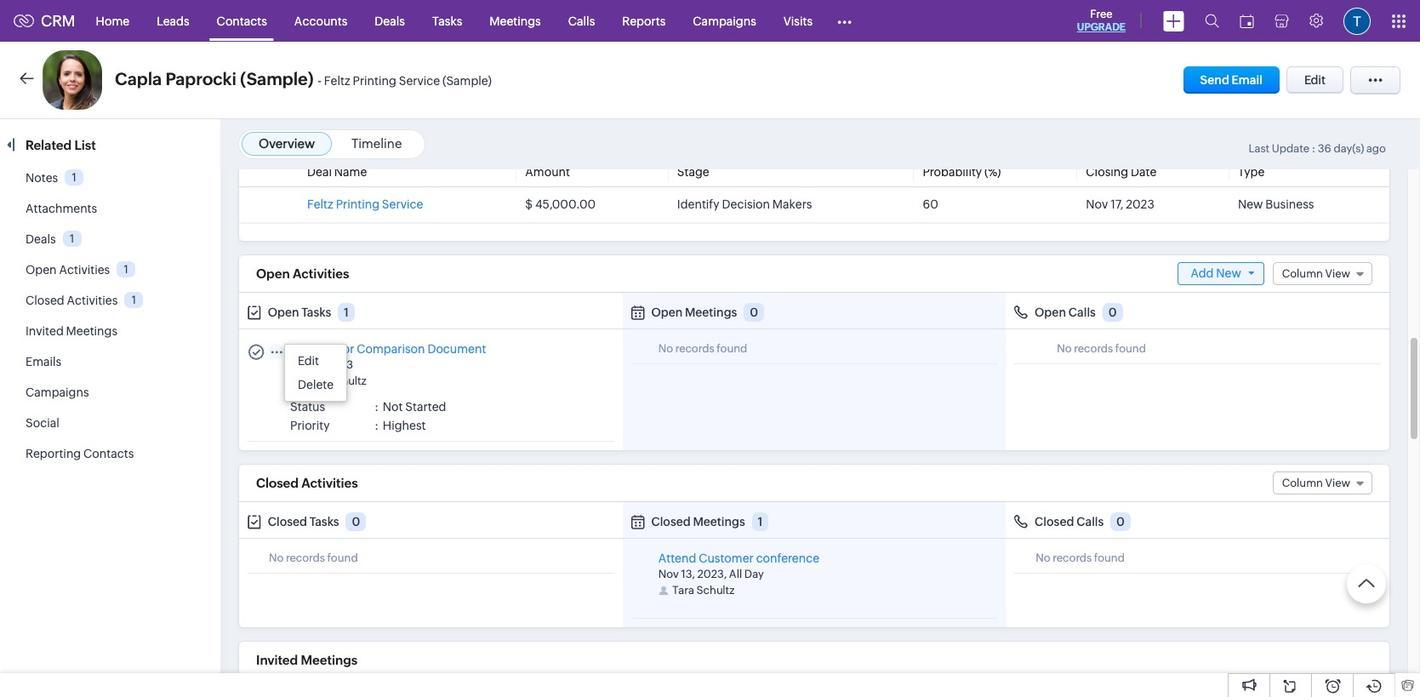 Task type: describe. For each thing, give the bounding box(es) containing it.
send email
[[1201, 73, 1263, 87]]

1 vertical spatial new
[[1217, 266, 1242, 280]]

-
[[318, 73, 322, 88]]

activities up closed activities link
[[59, 263, 110, 277]]

2023,
[[698, 568, 727, 581]]

nov for nov 11, 2023
[[290, 358, 311, 371]]

(sample) inside capla paprocki (sample) - feltz printing service (sample)
[[443, 74, 492, 88]]

overview link
[[259, 136, 315, 151]]

closing
[[1086, 165, 1129, 179]]

search image
[[1205, 14, 1220, 28]]

type link
[[1238, 165, 1265, 179]]

1 horizontal spatial closed activities
[[256, 476, 358, 490]]

1 horizontal spatial invited
[[256, 653, 298, 667]]

closed activities link
[[26, 294, 118, 307]]

business
[[1266, 197, 1314, 211]]

competitor
[[290, 342, 354, 356]]

feltz inside capla paprocki (sample) - feltz printing service (sample)
[[324, 74, 350, 88]]

column view for 2nd column view field from the bottom
[[1282, 267, 1351, 280]]

service inside capla paprocki (sample) - feltz printing service (sample)
[[399, 74, 440, 88]]

profile element
[[1334, 0, 1381, 41]]

2 view from the top
[[1326, 477, 1351, 489]]

1 for open activities
[[124, 263, 128, 276]]

overview
[[259, 136, 315, 151]]

2023 for nov 17, 2023
[[1126, 197, 1155, 211]]

accounts link
[[281, 0, 361, 41]]

social
[[26, 416, 59, 430]]

decision
[[722, 197, 770, 211]]

emails link
[[26, 355, 61, 369]]

found for open calls
[[1116, 342, 1146, 355]]

found for closed tasks
[[327, 552, 358, 564]]

edit button
[[1287, 66, 1344, 94]]

amount link
[[525, 165, 570, 179]]

stage link
[[677, 165, 710, 179]]

makers
[[773, 197, 812, 211]]

no for closed calls
[[1036, 552, 1051, 564]]

calls for closed activities
[[1077, 515, 1104, 529]]

send
[[1201, 73, 1230, 87]]

attend customer conference link
[[658, 552, 820, 565]]

name
[[334, 165, 367, 179]]

0 for closed calls
[[1117, 515, 1125, 529]]

36
[[1318, 142, 1332, 155]]

delete
[[298, 378, 334, 392]]

0 horizontal spatial open activities
[[26, 263, 110, 277]]

probability (%)
[[923, 165, 1001, 179]]

$
[[525, 197, 533, 211]]

visits
[[784, 14, 813, 28]]

records for open meetings
[[676, 342, 715, 355]]

calendar image
[[1240, 14, 1255, 28]]

edit for 'edit' 'button'
[[1305, 73, 1326, 87]]

activities up invited meetings link
[[67, 294, 118, 307]]

competitor comparison document
[[290, 342, 486, 356]]

free upgrade
[[1077, 8, 1126, 33]]

upgrade
[[1077, 21, 1126, 33]]

add new
[[1191, 266, 1242, 280]]

1 vertical spatial invited meetings
[[256, 653, 358, 667]]

45,000.00
[[535, 197, 596, 211]]

closed meetings
[[651, 515, 745, 529]]

email
[[1232, 73, 1263, 87]]

leads link
[[143, 0, 203, 41]]

probability
[[923, 165, 982, 179]]

amount
[[525, 165, 570, 179]]

nov 11, 2023
[[290, 358, 353, 371]]

probability (%) link
[[923, 165, 1001, 179]]

highest
[[383, 419, 426, 432]]

closing date link
[[1086, 165, 1157, 179]]

notes
[[26, 171, 58, 185]]

document
[[428, 342, 486, 356]]

no for open calls
[[1057, 342, 1072, 355]]

stage
[[677, 165, 710, 179]]

reports
[[622, 14, 666, 28]]

: highest
[[375, 419, 426, 432]]

0 horizontal spatial campaigns link
[[26, 386, 89, 399]]

nov 17, 2023
[[1086, 197, 1155, 211]]

records for open calls
[[1074, 342, 1113, 355]]

deal name
[[307, 165, 367, 179]]

attachments link
[[26, 202, 97, 215]]

timeline
[[351, 136, 402, 151]]

started
[[405, 400, 446, 414]]

closed calls
[[1035, 515, 1104, 529]]

(%)
[[985, 165, 1001, 179]]

open meetings
[[651, 306, 737, 319]]

1 horizontal spatial campaigns
[[693, 14, 756, 28]]

tasks inside 'link'
[[432, 14, 462, 28]]

day(s)
[[1334, 142, 1365, 155]]

edit for 'edit' link
[[298, 354, 319, 368]]

0 horizontal spatial closed activities
[[26, 294, 118, 307]]

attend
[[658, 552, 696, 565]]

conference
[[756, 552, 820, 565]]

no records found for open meetings
[[658, 342, 748, 355]]

no for closed tasks
[[269, 552, 284, 564]]

social link
[[26, 416, 59, 430]]

last
[[1249, 142, 1270, 155]]

reporting contacts link
[[26, 447, 134, 460]]

2 column from the top
[[1282, 477, 1323, 489]]

feltz printing service link
[[307, 197, 423, 211]]

free
[[1090, 8, 1113, 20]]

timeline link
[[351, 136, 402, 151]]

1 horizontal spatial open activities
[[256, 266, 349, 281]]

printing inside capla paprocki (sample) - feltz printing service (sample)
[[353, 74, 396, 88]]

activities up closed tasks at the bottom
[[301, 476, 358, 490]]

date
[[1131, 165, 1157, 179]]

home
[[96, 14, 129, 28]]

found for closed calls
[[1094, 552, 1125, 564]]

calls link
[[555, 0, 609, 41]]

: not started
[[375, 400, 446, 414]]

records for closed tasks
[[286, 552, 325, 564]]

profile image
[[1344, 7, 1371, 34]]

calls for open activities
[[1069, 306, 1096, 319]]

nov inside attend customer conference nov 13, 2023, all day
[[658, 568, 679, 581]]

not
[[383, 400, 403, 414]]

last update : 36 day(s) ago
[[1249, 142, 1386, 155]]

found for open meetings
[[717, 342, 748, 355]]



Task type: vqa. For each thing, say whether or not it's contained in the screenshot.
MAILING inside field
no



Task type: locate. For each thing, give the bounding box(es) containing it.
open activities up closed activities link
[[26, 263, 110, 277]]

attachments
[[26, 202, 97, 215]]

0 for closed tasks
[[352, 515, 360, 529]]

0 vertical spatial 2023
[[1126, 197, 1155, 211]]

activities up the open tasks
[[293, 266, 349, 281]]

0 horizontal spatial invited
[[26, 324, 64, 338]]

1 up attend customer conference link
[[758, 515, 763, 529]]

1 vertical spatial printing
[[336, 197, 380, 211]]

tara schultz down 2023,
[[673, 584, 735, 597]]

campaigns link down emails link
[[26, 386, 89, 399]]

closed activities up invited meetings link
[[26, 294, 118, 307]]

0 for open meetings
[[750, 306, 758, 319]]

deals link up feltz printing service (sample) link
[[361, 0, 419, 41]]

0 horizontal spatial schultz
[[328, 375, 367, 387]]

update
[[1272, 142, 1310, 155]]

open activities link
[[26, 263, 110, 277]]

1 vertical spatial invited
[[256, 653, 298, 667]]

campaigns link
[[679, 0, 770, 41], [26, 386, 89, 399]]

no down closed calls
[[1036, 552, 1051, 564]]

no records found for open calls
[[1057, 342, 1146, 355]]

2023 right 11, on the left of page
[[327, 358, 353, 371]]

0 horizontal spatial 2023
[[327, 358, 353, 371]]

1 vertical spatial campaigns link
[[26, 386, 89, 399]]

no records found for closed tasks
[[269, 552, 358, 564]]

type
[[1238, 165, 1265, 179]]

0 horizontal spatial invited meetings
[[26, 324, 117, 338]]

tara schultz for meetings
[[673, 584, 735, 597]]

1 for notes
[[72, 171, 76, 184]]

found
[[717, 342, 748, 355], [1116, 342, 1146, 355], [327, 552, 358, 564], [1094, 552, 1125, 564]]

0 vertical spatial deals link
[[361, 0, 419, 41]]

edit inside 'edit' link
[[298, 354, 319, 368]]

1 vertical spatial edit
[[298, 354, 319, 368]]

2 column view field from the top
[[1273, 472, 1373, 495]]

records for closed calls
[[1053, 552, 1092, 564]]

1 horizontal spatial deals link
[[361, 0, 419, 41]]

paprocki
[[166, 69, 237, 89]]

1 up competitor on the left of the page
[[344, 306, 349, 319]]

contacts right leads
[[217, 14, 267, 28]]

service down 'timeline'
[[382, 197, 423, 211]]

0 right open calls
[[1109, 306, 1117, 319]]

0 vertical spatial closed activities
[[26, 294, 118, 307]]

open tasks
[[268, 306, 331, 319]]

0 horizontal spatial campaigns
[[26, 386, 89, 399]]

nov down attend at the left of the page
[[658, 568, 679, 581]]

1 horizontal spatial contacts
[[217, 14, 267, 28]]

records down closed calls
[[1053, 552, 1092, 564]]

tara for tasks
[[304, 375, 326, 387]]

1 vertical spatial view
[[1326, 477, 1351, 489]]

priority
[[290, 419, 330, 432]]

1 vertical spatial column view
[[1282, 477, 1351, 489]]

1 vertical spatial tara schultz
[[673, 584, 735, 597]]

reporting
[[26, 447, 81, 460]]

1 vertical spatial closed activities
[[256, 476, 358, 490]]

17,
[[1111, 197, 1124, 211]]

tasks
[[432, 14, 462, 28], [302, 306, 331, 319], [310, 515, 339, 529]]

0 vertical spatial edit
[[1305, 73, 1326, 87]]

list
[[74, 138, 96, 152]]

tasks for closed activities
[[310, 515, 339, 529]]

0 for open calls
[[1109, 306, 1117, 319]]

no for open meetings
[[658, 342, 673, 355]]

contacts right reporting
[[83, 447, 134, 460]]

2023 right 17,
[[1126, 197, 1155, 211]]

0 horizontal spatial deals
[[26, 232, 56, 246]]

no records found down closed tasks at the bottom
[[269, 552, 358, 564]]

0 right open meetings
[[750, 306, 758, 319]]

1 right notes at the left top of page
[[72, 171, 76, 184]]

0 horizontal spatial edit
[[298, 354, 319, 368]]

reports link
[[609, 0, 679, 41]]

0 vertical spatial column view
[[1282, 267, 1351, 280]]

emails
[[26, 355, 61, 369]]

invited meetings link
[[26, 324, 117, 338]]

2 column view from the top
[[1282, 477, 1351, 489]]

no
[[658, 342, 673, 355], [1057, 342, 1072, 355], [269, 552, 284, 564], [1036, 552, 1051, 564]]

0 vertical spatial :
[[1312, 142, 1316, 155]]

: left not
[[375, 400, 379, 414]]

nov left 17,
[[1086, 197, 1108, 211]]

feltz printing service
[[307, 197, 423, 211]]

0 vertical spatial tara schultz
[[304, 375, 367, 387]]

no records found down open meetings
[[658, 342, 748, 355]]

1 horizontal spatial (sample)
[[443, 74, 492, 88]]

1 horizontal spatial tara
[[673, 584, 694, 597]]

create menu element
[[1153, 0, 1195, 41]]

attend customer conference nov 13, 2023, all day
[[658, 552, 820, 581]]

1 horizontal spatial deals
[[375, 14, 405, 28]]

send email button
[[1184, 66, 1280, 94]]

1 horizontal spatial edit
[[1305, 73, 1326, 87]]

campaigns left "visits" link
[[693, 14, 756, 28]]

0 vertical spatial column view field
[[1273, 262, 1373, 285]]

0 vertical spatial campaigns link
[[679, 0, 770, 41]]

deals left tasks 'link'
[[375, 14, 405, 28]]

0 vertical spatial column
[[1282, 267, 1323, 280]]

0 vertical spatial service
[[399, 74, 440, 88]]

0 horizontal spatial nov
[[290, 358, 311, 371]]

feltz printing service (sample) link
[[324, 74, 492, 89]]

records down open calls
[[1074, 342, 1113, 355]]

column view for 2nd column view field from the top
[[1282, 477, 1351, 489]]

0 vertical spatial schultz
[[328, 375, 367, 387]]

1 for closed activities
[[132, 294, 136, 306]]

1 vertical spatial contacts
[[83, 447, 134, 460]]

day
[[745, 568, 764, 581]]

1 vertical spatial service
[[382, 197, 423, 211]]

service down tasks 'link'
[[399, 74, 440, 88]]

nov for nov 17, 2023
[[1086, 197, 1108, 211]]

tara schultz
[[304, 375, 367, 387], [673, 584, 735, 597]]

1 vertical spatial tara
[[673, 584, 694, 597]]

open activities up the open tasks
[[256, 266, 349, 281]]

13,
[[681, 568, 695, 581]]

1 vertical spatial :
[[375, 400, 379, 414]]

2 vertical spatial nov
[[658, 568, 679, 581]]

new
[[1238, 197, 1263, 211], [1217, 266, 1242, 280]]

meetings link
[[476, 0, 555, 41]]

deals
[[375, 14, 405, 28], [26, 232, 56, 246]]

: for : highest
[[375, 419, 379, 432]]

0 horizontal spatial tara
[[304, 375, 326, 387]]

1 horizontal spatial invited meetings
[[256, 653, 358, 667]]

$ 45,000.00
[[525, 197, 596, 211]]

schultz for tasks
[[328, 375, 367, 387]]

deals link down attachments link
[[26, 232, 56, 246]]

1 vertical spatial deals link
[[26, 232, 56, 246]]

contacts link
[[203, 0, 281, 41]]

1 horizontal spatial tara schultz
[[673, 584, 735, 597]]

edit
[[1305, 73, 1326, 87], [298, 354, 319, 368]]

new business
[[1238, 197, 1314, 211]]

(sample)
[[240, 69, 314, 89], [443, 74, 492, 88]]

no records found for closed calls
[[1036, 552, 1125, 564]]

0 vertical spatial campaigns
[[693, 14, 756, 28]]

create menu image
[[1163, 11, 1185, 31]]

1 vertical spatial column view field
[[1273, 472, 1373, 495]]

0 horizontal spatial tara schultz
[[304, 375, 367, 387]]

0 vertical spatial view
[[1326, 267, 1351, 280]]

campaigns down emails link
[[26, 386, 89, 399]]

: left "36"
[[1312, 142, 1316, 155]]

no records found down open calls
[[1057, 342, 1146, 355]]

closed
[[26, 294, 64, 307], [256, 476, 299, 490], [268, 515, 307, 529], [651, 515, 691, 529], [1035, 515, 1074, 529]]

no down open calls
[[1057, 342, 1072, 355]]

1 view from the top
[[1326, 267, 1351, 280]]

printing down name
[[336, 197, 380, 211]]

0 vertical spatial calls
[[568, 14, 595, 28]]

1 up open activities link
[[70, 232, 74, 245]]

0 vertical spatial invited meetings
[[26, 324, 117, 338]]

edit inside 'edit' 'button'
[[1305, 73, 1326, 87]]

0 horizontal spatial deals link
[[26, 232, 56, 246]]

1 column view field from the top
[[1273, 262, 1373, 285]]

0 horizontal spatial contacts
[[83, 447, 134, 460]]

meetings
[[490, 14, 541, 28], [685, 306, 737, 319], [66, 324, 117, 338], [693, 515, 745, 529], [301, 653, 358, 667]]

new right add
[[1217, 266, 1242, 280]]

tara down '13,' on the left bottom of page
[[673, 584, 694, 597]]

competitor comparison document link
[[290, 342, 486, 356]]

accounts
[[294, 14, 348, 28]]

visits link
[[770, 0, 826, 41]]

1 horizontal spatial schultz
[[697, 584, 735, 597]]

2 vertical spatial tasks
[[310, 515, 339, 529]]

nov
[[1086, 197, 1108, 211], [290, 358, 311, 371], [658, 568, 679, 581]]

crm link
[[14, 12, 75, 30]]

1 vertical spatial tasks
[[302, 306, 331, 319]]

0 vertical spatial nov
[[1086, 197, 1108, 211]]

no records found down closed calls
[[1036, 552, 1125, 564]]

deal name link
[[307, 165, 367, 179]]

1 vertical spatial feltz
[[307, 197, 333, 211]]

closing date
[[1086, 165, 1157, 179]]

column view
[[1282, 267, 1351, 280], [1282, 477, 1351, 489]]

schultz for meetings
[[697, 584, 735, 597]]

(sample) down tasks 'link'
[[443, 74, 492, 88]]

11,
[[313, 358, 324, 371]]

1 vertical spatial calls
[[1069, 306, 1096, 319]]

0 vertical spatial tasks
[[432, 14, 462, 28]]

0 right closed calls
[[1117, 515, 1125, 529]]

nov left 11, on the left of page
[[290, 358, 311, 371]]

records down closed tasks at the bottom
[[286, 552, 325, 564]]

edit right email
[[1305, 73, 1326, 87]]

1 right open activities link
[[124, 263, 128, 276]]

status
[[290, 400, 325, 414]]

feltz right '-'
[[324, 74, 350, 88]]

2023 for nov 11, 2023
[[327, 358, 353, 371]]

2 vertical spatial :
[[375, 419, 379, 432]]

0 vertical spatial new
[[1238, 197, 1263, 211]]

1 vertical spatial deals
[[26, 232, 56, 246]]

1 horizontal spatial nov
[[658, 568, 679, 581]]

Column View field
[[1273, 262, 1373, 285], [1273, 472, 1373, 495]]

new down type
[[1238, 197, 1263, 211]]

1 horizontal spatial 2023
[[1126, 197, 1155, 211]]

1 column from the top
[[1282, 267, 1323, 280]]

printing right '-'
[[353, 74, 396, 88]]

Other Modules field
[[826, 7, 863, 34]]

0 vertical spatial feltz
[[324, 74, 350, 88]]

search element
[[1195, 0, 1230, 42]]

identify decision makers
[[677, 197, 812, 211]]

no records found
[[658, 342, 748, 355], [1057, 342, 1146, 355], [269, 552, 358, 564], [1036, 552, 1125, 564]]

contacts inside contacts link
[[217, 14, 267, 28]]

0 vertical spatial printing
[[353, 74, 396, 88]]

2023
[[1126, 197, 1155, 211], [327, 358, 353, 371]]

0 horizontal spatial (sample)
[[240, 69, 314, 89]]

1 vertical spatial 2023
[[327, 358, 353, 371]]

ago
[[1367, 142, 1386, 155]]

closed tasks
[[268, 515, 339, 529]]

1 vertical spatial schultz
[[697, 584, 735, 597]]

no down closed tasks at the bottom
[[269, 552, 284, 564]]

edit link
[[285, 349, 347, 373]]

feltz
[[324, 74, 350, 88], [307, 197, 333, 211]]

schultz down 2023,
[[697, 584, 735, 597]]

meetings inside meetings link
[[490, 14, 541, 28]]

activities
[[59, 263, 110, 277], [293, 266, 349, 281], [67, 294, 118, 307], [301, 476, 358, 490]]

:
[[1312, 142, 1316, 155], [375, 400, 379, 414], [375, 419, 379, 432]]

1 vertical spatial campaigns
[[26, 386, 89, 399]]

0 vertical spatial tara
[[304, 375, 326, 387]]

deals down attachments link
[[26, 232, 56, 246]]

capla paprocki (sample) - feltz printing service (sample)
[[115, 69, 492, 89]]

0 vertical spatial deals
[[375, 14, 405, 28]]

tara
[[304, 375, 326, 387], [673, 584, 694, 597]]

1 right closed activities link
[[132, 294, 136, 306]]

comparison
[[357, 342, 425, 356]]

leads
[[157, 14, 189, 28]]

no down open meetings
[[658, 342, 673, 355]]

contacts
[[217, 14, 267, 28], [83, 447, 134, 460]]

1 for deals
[[70, 232, 74, 245]]

tara down 11, on the left of page
[[304, 375, 326, 387]]

1 vertical spatial column
[[1282, 477, 1323, 489]]

records down open meetings
[[676, 342, 715, 355]]

deal
[[307, 165, 332, 179]]

1 column view from the top
[[1282, 267, 1351, 280]]

edit up delete
[[298, 354, 319, 368]]

0 vertical spatial invited
[[26, 324, 64, 338]]

tasks for open activities
[[302, 306, 331, 319]]

schultz down the nov 11, 2023
[[328, 375, 367, 387]]

campaigns link left visits
[[679, 0, 770, 41]]

related
[[26, 138, 72, 152]]

tara schultz down the nov 11, 2023
[[304, 375, 367, 387]]

0
[[750, 306, 758, 319], [1109, 306, 1117, 319], [352, 515, 360, 529], [1117, 515, 1125, 529]]

open calls
[[1035, 306, 1096, 319]]

closed activities up closed tasks at the bottom
[[256, 476, 358, 490]]

60
[[923, 197, 939, 211]]

0 right closed tasks at the bottom
[[352, 515, 360, 529]]

: left 'highest'
[[375, 419, 379, 432]]

feltz down deal
[[307, 197, 333, 211]]

1 vertical spatial nov
[[290, 358, 311, 371]]

tara for meetings
[[673, 584, 694, 597]]

1 horizontal spatial campaigns link
[[679, 0, 770, 41]]

tasks link
[[419, 0, 476, 41]]

schultz
[[328, 375, 367, 387], [697, 584, 735, 597]]

(sample) left '-'
[[240, 69, 314, 89]]

tara schultz for tasks
[[304, 375, 367, 387]]

0 vertical spatial contacts
[[217, 14, 267, 28]]

2 horizontal spatial nov
[[1086, 197, 1108, 211]]

2 vertical spatial calls
[[1077, 515, 1104, 529]]

: for : not started
[[375, 400, 379, 414]]

all
[[729, 568, 742, 581]]



